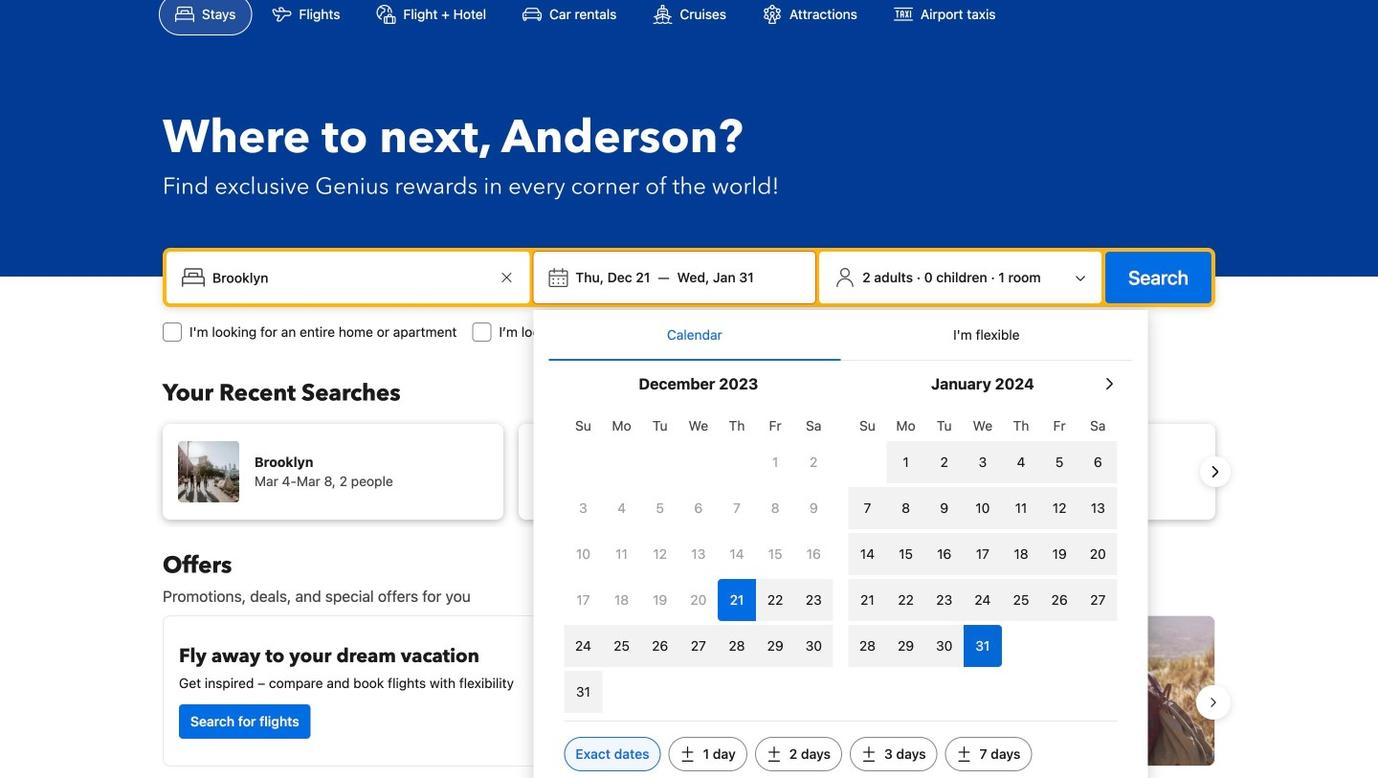Task type: vqa. For each thing, say whether or not it's contained in the screenshot.
Deals & discounts &
no



Task type: describe. For each thing, give the bounding box(es) containing it.
14 January 2024 checkbox
[[849, 533, 887, 575]]

19 January 2024 checkbox
[[1041, 533, 1079, 575]]

6 January 2024 checkbox
[[1079, 441, 1118, 483]]

4 December 2023 checkbox
[[603, 487, 641, 529]]

17 January 2024 checkbox
[[964, 533, 1002, 575]]

20 December 2023 checkbox
[[680, 579, 718, 621]]

30 December 2023 checkbox
[[795, 625, 833, 667]]

15 December 2023 checkbox
[[756, 533, 795, 575]]

27 December 2023 checkbox
[[680, 625, 718, 667]]

1 December 2023 checkbox
[[756, 441, 795, 483]]

28 January 2024 checkbox
[[849, 625, 887, 667]]

5 December 2023 checkbox
[[641, 487, 680, 529]]

24 December 2023 checkbox
[[564, 625, 603, 667]]

4 January 2024 checkbox
[[1002, 441, 1041, 483]]

12 January 2024 checkbox
[[1041, 487, 1079, 529]]

1 grid from the left
[[564, 407, 833, 713]]

9 December 2023 checkbox
[[795, 487, 833, 529]]

20 January 2024 checkbox
[[1079, 533, 1118, 575]]

25 December 2023 checkbox
[[603, 625, 641, 667]]

1 region from the top
[[147, 416, 1231, 528]]

2 region from the top
[[147, 608, 1231, 778]]

26 January 2024 checkbox
[[1041, 579, 1079, 621]]

3 January 2024 checkbox
[[964, 441, 1002, 483]]

10 January 2024 checkbox
[[964, 487, 1002, 529]]

3 December 2023 checkbox
[[564, 487, 603, 529]]

18 January 2024 checkbox
[[1002, 533, 1041, 575]]

2 January 2024 checkbox
[[925, 441, 964, 483]]

21 December 2023 checkbox
[[718, 579, 756, 621]]

group of friends hiking in the mountains on a sunny day image
[[698, 617, 1215, 766]]

18 December 2023 checkbox
[[603, 579, 641, 621]]

30 January 2024 checkbox
[[925, 625, 964, 667]]

9 January 2024 checkbox
[[925, 487, 964, 529]]

2 December 2023 checkbox
[[795, 441, 833, 483]]

5 January 2024 checkbox
[[1041, 441, 1079, 483]]

Where are you going? field
[[205, 260, 495, 295]]

24 January 2024 checkbox
[[964, 579, 1002, 621]]

31 December 2023 checkbox
[[564, 671, 603, 713]]

12 December 2023 checkbox
[[641, 533, 680, 575]]

13 January 2024 checkbox
[[1079, 487, 1118, 529]]

16 January 2024 checkbox
[[925, 533, 964, 575]]



Task type: locate. For each thing, give the bounding box(es) containing it.
10 December 2023 checkbox
[[564, 533, 603, 575]]

cell
[[887, 438, 925, 483], [925, 438, 964, 483], [964, 438, 1002, 483], [1002, 438, 1041, 483], [1041, 438, 1079, 483], [1079, 438, 1118, 483], [849, 483, 887, 529], [887, 483, 925, 529], [925, 483, 964, 529], [964, 483, 1002, 529], [1002, 483, 1041, 529], [1041, 483, 1079, 529], [1079, 483, 1118, 529], [849, 529, 887, 575], [887, 529, 925, 575], [925, 529, 964, 575], [964, 529, 1002, 575], [1002, 529, 1041, 575], [1041, 529, 1079, 575], [1079, 529, 1118, 575], [718, 575, 756, 621], [756, 575, 795, 621], [795, 575, 833, 621], [849, 575, 887, 621], [887, 575, 925, 621], [925, 575, 964, 621], [964, 575, 1002, 621], [1002, 575, 1041, 621], [1041, 575, 1079, 621], [1079, 575, 1118, 621], [564, 621, 603, 667], [603, 621, 641, 667], [641, 621, 680, 667], [680, 621, 718, 667], [718, 621, 756, 667], [756, 621, 795, 667], [795, 621, 833, 667], [849, 621, 887, 667], [887, 621, 925, 667], [925, 621, 964, 667], [964, 621, 1002, 667], [564, 667, 603, 713]]

25 January 2024 checkbox
[[1002, 579, 1041, 621]]

22 December 2023 checkbox
[[756, 579, 795, 621]]

23 December 2023 checkbox
[[795, 579, 833, 621]]

21 January 2024 checkbox
[[849, 579, 887, 621]]

28 December 2023 checkbox
[[718, 625, 756, 667]]

6 December 2023 checkbox
[[680, 487, 718, 529]]

16 December 2023 checkbox
[[795, 533, 833, 575]]

region
[[147, 416, 1231, 528], [147, 608, 1231, 778]]

29 January 2024 checkbox
[[887, 625, 925, 667]]

1 vertical spatial region
[[147, 608, 1231, 778]]

0 horizontal spatial grid
[[564, 407, 833, 713]]

11 December 2023 checkbox
[[603, 533, 641, 575]]

grid
[[564, 407, 833, 713], [849, 407, 1118, 667]]

13 December 2023 checkbox
[[680, 533, 718, 575]]

23 January 2024 checkbox
[[925, 579, 964, 621]]

17 December 2023 checkbox
[[564, 579, 603, 621]]

11 January 2024 checkbox
[[1002, 487, 1041, 529]]

2 grid from the left
[[849, 407, 1118, 667]]

tab list
[[549, 310, 1133, 362]]

22 January 2024 checkbox
[[887, 579, 925, 621]]

1 horizontal spatial grid
[[849, 407, 1118, 667]]

15 January 2024 checkbox
[[887, 533, 925, 575]]

14 December 2023 checkbox
[[718, 533, 756, 575]]

19 December 2023 checkbox
[[641, 579, 680, 621]]

7 December 2023 checkbox
[[718, 487, 756, 529]]

29 December 2023 checkbox
[[756, 625, 795, 667]]

31 January 2024 checkbox
[[964, 625, 1002, 667]]

8 December 2023 checkbox
[[756, 487, 795, 529]]

27 January 2024 checkbox
[[1079, 579, 1118, 621]]

0 vertical spatial region
[[147, 416, 1231, 528]]

1 January 2024 checkbox
[[887, 441, 925, 483]]

8 January 2024 checkbox
[[887, 487, 925, 529]]

26 December 2023 checkbox
[[641, 625, 680, 667]]

7 January 2024 checkbox
[[849, 487, 887, 529]]

next image
[[1204, 461, 1227, 483]]

fly away to your dream vacation image
[[547, 632, 665, 751]]



